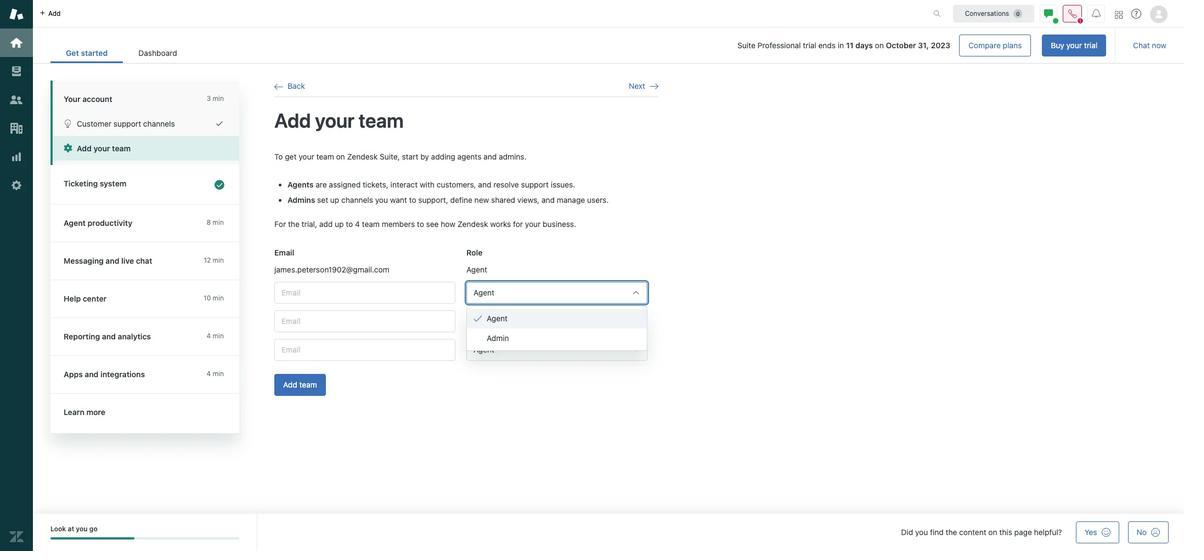 Task type: vqa. For each thing, say whether or not it's contained in the screenshot.
second Talk from right
no



Task type: describe. For each thing, give the bounding box(es) containing it.
content-title region
[[274, 108, 659, 134]]

4 for apps and integrations
[[207, 370, 211, 378]]

8
[[207, 218, 211, 227]]

role
[[467, 248, 483, 257]]

add team
[[283, 380, 317, 390]]

yes button
[[1076, 522, 1120, 544]]

adding
[[431, 152, 456, 161]]

chat
[[136, 256, 152, 266]]

channels inside button
[[143, 119, 175, 128]]

learn
[[64, 408, 84, 417]]

12
[[204, 256, 211, 265]]

get started image
[[9, 36, 24, 50]]

customer support channels button
[[53, 111, 239, 136]]

to
[[274, 152, 283, 161]]

issues.
[[551, 180, 576, 189]]

1 horizontal spatial to
[[409, 196, 416, 205]]

add inside dropdown button
[[48, 9, 61, 17]]

resolve
[[494, 180, 519, 189]]

1 vertical spatial on
[[336, 152, 345, 161]]

get started
[[66, 48, 108, 58]]

customer
[[77, 119, 111, 128]]

reporting image
[[9, 150, 24, 164]]

ticketing
[[64, 179, 98, 188]]

channels inside 'region'
[[342, 196, 373, 205]]

your inside add your team button
[[94, 144, 110, 153]]

account
[[82, 94, 112, 104]]

min for your account
[[213, 94, 224, 103]]

reporting
[[64, 332, 100, 341]]

add team button
[[274, 374, 326, 396]]

customers image
[[9, 93, 24, 107]]

suite professional trial ends in 11 days on october 31, 2023
[[738, 41, 951, 50]]

and left live
[[106, 256, 119, 266]]

apps and integrations
[[64, 370, 145, 379]]

10
[[204, 294, 211, 302]]

4 inside 'region'
[[355, 220, 360, 229]]

apps
[[64, 370, 83, 379]]

ends
[[819, 41, 836, 50]]

users.
[[587, 196, 609, 205]]

suite,
[[380, 152, 400, 161]]

and right apps
[[85, 370, 99, 379]]

chat
[[1134, 41, 1150, 50]]

started
[[81, 48, 108, 58]]

add for add team button
[[283, 380, 297, 390]]

views,
[[518, 196, 540, 205]]

no
[[1137, 528, 1147, 537]]

3 min
[[207, 94, 224, 103]]

content
[[960, 528, 987, 537]]

compare
[[969, 41, 1001, 50]]

October 31, 2023 text field
[[886, 41, 951, 50]]

for the trial, add up to 4 team members to see how zendesk works for your business.
[[274, 220, 577, 229]]

trial,
[[302, 220, 317, 229]]

min for reporting and analytics
[[213, 332, 224, 340]]

admin
[[487, 334, 509, 343]]

plans
[[1003, 41, 1022, 50]]

admins.
[[499, 152, 527, 161]]

1 agent button from the top
[[467, 282, 648, 304]]

8 min
[[207, 218, 224, 227]]

buy your trial button
[[1043, 35, 1107, 57]]

define
[[450, 196, 473, 205]]

1 vertical spatial up
[[335, 220, 344, 229]]

buy
[[1051, 41, 1065, 50]]

manage
[[557, 196, 585, 205]]

shared
[[491, 196, 516, 205]]

organizations image
[[9, 121, 24, 136]]

new
[[475, 196, 489, 205]]

main element
[[0, 0, 33, 552]]

1 email field from the top
[[274, 282, 456, 304]]

to get your team on zendesk suite, start by adding agents and admins.
[[274, 152, 527, 161]]

email
[[274, 248, 294, 257]]

footer containing did you find the content on this page helpful?
[[33, 514, 1185, 552]]

2 horizontal spatial you
[[916, 528, 928, 537]]

system
[[100, 179, 126, 188]]

tickets,
[[363, 180, 389, 189]]

0 horizontal spatial to
[[346, 220, 353, 229]]

next button
[[629, 81, 659, 91]]

your inside buy your trial button
[[1067, 41, 1083, 50]]

add for content-title region
[[274, 109, 311, 132]]

and left analytics
[[102, 332, 116, 341]]

2 email field from the top
[[274, 311, 456, 333]]

works
[[490, 220, 511, 229]]

chat now
[[1134, 41, 1167, 50]]

0 horizontal spatial you
[[76, 525, 88, 534]]

and up new
[[478, 180, 492, 189]]

admins set up channels you want to support, define new shared views, and manage users.
[[288, 196, 609, 205]]

support inside button
[[114, 119, 141, 128]]

no button
[[1129, 522, 1169, 544]]

10 min
[[204, 294, 224, 302]]

4 for reporting and analytics
[[207, 332, 211, 340]]

find
[[931, 528, 944, 537]]

with
[[420, 180, 435, 189]]

min for messaging and live chat
[[213, 256, 224, 265]]

team inside content-title region
[[359, 109, 404, 132]]

yes
[[1085, 528, 1098, 537]]

agent productivity
[[64, 218, 132, 228]]

on inside 'section'
[[875, 41, 884, 50]]

set
[[317, 196, 328, 205]]

the inside 'region'
[[288, 220, 300, 229]]

ticketing system
[[64, 179, 126, 188]]

compare plans button
[[960, 35, 1032, 57]]

integrations
[[100, 370, 145, 379]]

helpful?
[[1035, 528, 1063, 537]]

agent button for 3rd email field
[[467, 339, 648, 361]]

3 email field from the top
[[274, 339, 456, 361]]

look
[[51, 525, 66, 534]]

3
[[207, 94, 211, 103]]

back button
[[274, 81, 305, 91]]

october
[[886, 41, 917, 50]]

progress bar image
[[51, 538, 134, 540]]

conversations button
[[954, 5, 1035, 22]]

did you find the content on this page helpful?
[[902, 528, 1063, 537]]

your account heading
[[51, 81, 239, 111]]



Task type: locate. For each thing, give the bounding box(es) containing it.
11
[[847, 41, 854, 50]]

you down tickets,
[[375, 196, 388, 205]]

add button
[[33, 0, 67, 27]]

1 horizontal spatial the
[[946, 528, 958, 537]]

1 vertical spatial 4 min
[[207, 370, 224, 378]]

0 vertical spatial agent button
[[467, 282, 648, 304]]

1 vertical spatial support
[[521, 180, 549, 189]]

did
[[902, 528, 914, 537]]

1 horizontal spatial trial
[[1085, 41, 1098, 50]]

0 vertical spatial add your team
[[274, 109, 404, 132]]

12 min
[[204, 256, 224, 265]]

2 horizontal spatial on
[[989, 528, 998, 537]]

customers,
[[437, 180, 476, 189]]

0 horizontal spatial support
[[114, 119, 141, 128]]

1 vertical spatial add
[[77, 144, 92, 153]]

add inside add team button
[[283, 380, 297, 390]]

see
[[426, 220, 439, 229]]

add inside add your team button
[[77, 144, 92, 153]]

support
[[114, 119, 141, 128], [521, 180, 549, 189]]

to down assigned in the left of the page
[[346, 220, 353, 229]]

for
[[274, 220, 286, 229]]

james.peterson1902@gmail.com
[[274, 265, 390, 275]]

on left this in the bottom of the page
[[989, 528, 998, 537]]

channels
[[143, 119, 175, 128], [342, 196, 373, 205]]

messaging
[[64, 256, 104, 266]]

get help image
[[1132, 9, 1142, 19]]

0 vertical spatial add
[[274, 109, 311, 132]]

min inside your account "heading"
[[213, 94, 224, 103]]

are
[[316, 180, 327, 189]]

1 horizontal spatial add
[[319, 220, 333, 229]]

1 trial from the left
[[803, 41, 817, 50]]

0 vertical spatial 4
[[355, 220, 360, 229]]

2023
[[931, 41, 951, 50]]

add
[[274, 109, 311, 132], [77, 144, 92, 153], [283, 380, 297, 390]]

region containing to get your team on zendesk suite, start by adding agents and admins.
[[274, 151, 659, 410]]

1 horizontal spatial add your team
[[274, 109, 404, 132]]

4
[[355, 220, 360, 229], [207, 332, 211, 340], [207, 370, 211, 378]]

add inside 'region'
[[319, 220, 333, 229]]

add right zendesk support image
[[48, 9, 61, 17]]

center
[[83, 294, 107, 304]]

button displays agent's chat status as online. image
[[1045, 9, 1054, 18]]

add your team button
[[53, 136, 239, 161]]

zendesk products image
[[1116, 11, 1123, 18]]

0 vertical spatial up
[[330, 196, 339, 205]]

2 vertical spatial on
[[989, 528, 998, 537]]

the right "for"
[[288, 220, 300, 229]]

1 vertical spatial add
[[319, 220, 333, 229]]

look at you go
[[51, 525, 98, 534]]

your
[[64, 94, 81, 104]]

0 horizontal spatial the
[[288, 220, 300, 229]]

productivity
[[88, 218, 132, 228]]

support,
[[419, 196, 448, 205]]

want
[[390, 196, 407, 205]]

section containing suite professional trial ends in
[[201, 35, 1107, 57]]

support up add your team button on the top
[[114, 119, 141, 128]]

Email field
[[274, 282, 456, 304], [274, 311, 456, 333], [274, 339, 456, 361]]

agent option
[[467, 309, 647, 329]]

suite
[[738, 41, 756, 50]]

2 vertical spatial 4
[[207, 370, 211, 378]]

0 vertical spatial email field
[[274, 282, 456, 304]]

3 agent button from the top
[[467, 339, 648, 361]]

min for agent productivity
[[213, 218, 224, 227]]

2 4 min from the top
[[207, 370, 224, 378]]

trial
[[803, 41, 817, 50], [1085, 41, 1098, 50]]

on
[[875, 41, 884, 50], [336, 152, 345, 161], [989, 528, 998, 537]]

up right set
[[330, 196, 339, 205]]

agents
[[288, 180, 314, 189]]

add your team
[[274, 109, 404, 132], [77, 144, 131, 153]]

footer
[[33, 514, 1185, 552]]

your account
[[64, 94, 112, 104]]

your
[[1067, 41, 1083, 50], [315, 109, 355, 132], [94, 144, 110, 153], [299, 152, 314, 161], [525, 220, 541, 229]]

to left the see
[[417, 220, 424, 229]]

and right agents
[[484, 152, 497, 161]]

interact
[[391, 180, 418, 189]]

help
[[64, 294, 81, 304]]

get
[[66, 48, 79, 58]]

channels up add your team button on the top
[[143, 119, 175, 128]]

zendesk right how
[[458, 220, 488, 229]]

conversations
[[965, 9, 1010, 17]]

0 horizontal spatial add your team
[[77, 144, 131, 153]]

region
[[274, 151, 659, 410]]

compare plans
[[969, 41, 1022, 50]]

1 horizontal spatial you
[[375, 196, 388, 205]]

1 horizontal spatial on
[[875, 41, 884, 50]]

1 horizontal spatial channels
[[342, 196, 373, 205]]

trial left ends on the top
[[803, 41, 817, 50]]

support up views, at the top
[[521, 180, 549, 189]]

next
[[629, 81, 646, 91]]

to
[[409, 196, 416, 205], [346, 220, 353, 229], [417, 220, 424, 229]]

1 vertical spatial add your team
[[77, 144, 131, 153]]

1 4 min from the top
[[207, 332, 224, 340]]

by
[[421, 152, 429, 161]]

and right views, at the top
[[542, 196, 555, 205]]

admin option
[[467, 329, 647, 349]]

business.
[[543, 220, 577, 229]]

your inside content-title region
[[315, 109, 355, 132]]

0 horizontal spatial channels
[[143, 119, 175, 128]]

trial for your
[[1085, 41, 1098, 50]]

4 min for integrations
[[207, 370, 224, 378]]

3 min from the top
[[213, 256, 224, 265]]

1 horizontal spatial zendesk
[[458, 220, 488, 229]]

dashboard
[[139, 48, 177, 58]]

trial inside button
[[1085, 41, 1098, 50]]

0 vertical spatial the
[[288, 220, 300, 229]]

help center
[[64, 294, 107, 304]]

dashboard tab
[[123, 43, 193, 63]]

chat now button
[[1125, 35, 1176, 57]]

1 vertical spatial the
[[946, 528, 958, 537]]

5 min from the top
[[213, 332, 224, 340]]

4 min for analytics
[[207, 332, 224, 340]]

1 min from the top
[[213, 94, 224, 103]]

reporting and analytics
[[64, 332, 151, 341]]

to right want
[[409, 196, 416, 205]]

trial for professional
[[803, 41, 817, 50]]

channels down assigned in the left of the page
[[342, 196, 373, 205]]

2 vertical spatial email field
[[274, 339, 456, 361]]

zendesk image
[[9, 530, 24, 545]]

2 min from the top
[[213, 218, 224, 227]]

learn more
[[64, 408, 105, 417]]

list box
[[467, 306, 648, 351]]

0 horizontal spatial zendesk
[[347, 152, 378, 161]]

0 vertical spatial on
[[875, 41, 884, 50]]

you right did
[[916, 528, 928, 537]]

tab list
[[51, 43, 193, 63]]

1 vertical spatial email field
[[274, 311, 456, 333]]

get
[[285, 152, 297, 161]]

tab list containing get started
[[51, 43, 193, 63]]

zendesk support image
[[9, 7, 24, 21]]

4 min from the top
[[213, 294, 224, 302]]

2 horizontal spatial to
[[417, 220, 424, 229]]

0 vertical spatial channels
[[143, 119, 175, 128]]

1 vertical spatial agent button
[[467, 311, 648, 333]]

1 vertical spatial zendesk
[[458, 220, 488, 229]]

in
[[838, 41, 844, 50]]

0 vertical spatial 4 min
[[207, 332, 224, 340]]

min
[[213, 94, 224, 103], [213, 218, 224, 227], [213, 256, 224, 265], [213, 294, 224, 302], [213, 332, 224, 340], [213, 370, 224, 378]]

min for help center
[[213, 294, 224, 302]]

ticketing system button
[[51, 165, 237, 204]]

now
[[1153, 41, 1167, 50]]

2 vertical spatial agent button
[[467, 339, 648, 361]]

add your team inside content-title region
[[274, 109, 404, 132]]

zendesk left suite,
[[347, 152, 378, 161]]

progress-bar progress bar
[[51, 538, 239, 540]]

admin image
[[9, 178, 24, 193]]

agents are assigned tickets, interact with customers, and resolve support issues.
[[288, 180, 576, 189]]

agent button for second email field from the top of the page
[[467, 311, 648, 333]]

1 horizontal spatial support
[[521, 180, 549, 189]]

add right trial,
[[319, 220, 333, 229]]

support inside 'region'
[[521, 180, 549, 189]]

0 vertical spatial support
[[114, 119, 141, 128]]

admins
[[288, 196, 315, 205]]

0 vertical spatial zendesk
[[347, 152, 378, 161]]

more
[[86, 408, 105, 417]]

buy your trial
[[1051, 41, 1098, 50]]

1 vertical spatial channels
[[342, 196, 373, 205]]

0 horizontal spatial on
[[336, 152, 345, 161]]

0 horizontal spatial trial
[[803, 41, 817, 50]]

0 vertical spatial add
[[48, 9, 61, 17]]

up right trial,
[[335, 220, 344, 229]]

trial down notifications image
[[1085, 41, 1098, 50]]

0 horizontal spatial add
[[48, 9, 61, 17]]

days
[[856, 41, 873, 50]]

the right find
[[946, 528, 958, 537]]

1 vertical spatial 4
[[207, 332, 211, 340]]

add
[[48, 9, 61, 17], [319, 220, 333, 229]]

views image
[[9, 64, 24, 79]]

2 trial from the left
[[1085, 41, 1098, 50]]

learn more button
[[51, 394, 237, 432]]

min for apps and integrations
[[213, 370, 224, 378]]

customer support channels
[[77, 119, 175, 128]]

section
[[201, 35, 1107, 57]]

add inside content-title region
[[274, 109, 311, 132]]

agents
[[458, 152, 482, 161]]

add your team inside button
[[77, 144, 131, 153]]

on right days at top right
[[875, 41, 884, 50]]

4 min
[[207, 332, 224, 340], [207, 370, 224, 378]]

notifications image
[[1092, 9, 1101, 18]]

31,
[[919, 41, 929, 50]]

2 vertical spatial add
[[283, 380, 297, 390]]

you right at
[[76, 525, 88, 534]]

list box containing agent
[[467, 306, 648, 351]]

up
[[330, 196, 339, 205], [335, 220, 344, 229]]

2 agent button from the top
[[467, 311, 648, 333]]

6 min from the top
[[213, 370, 224, 378]]

at
[[68, 525, 74, 534]]

agent inside option
[[487, 314, 508, 323]]

on up assigned in the left of the page
[[336, 152, 345, 161]]



